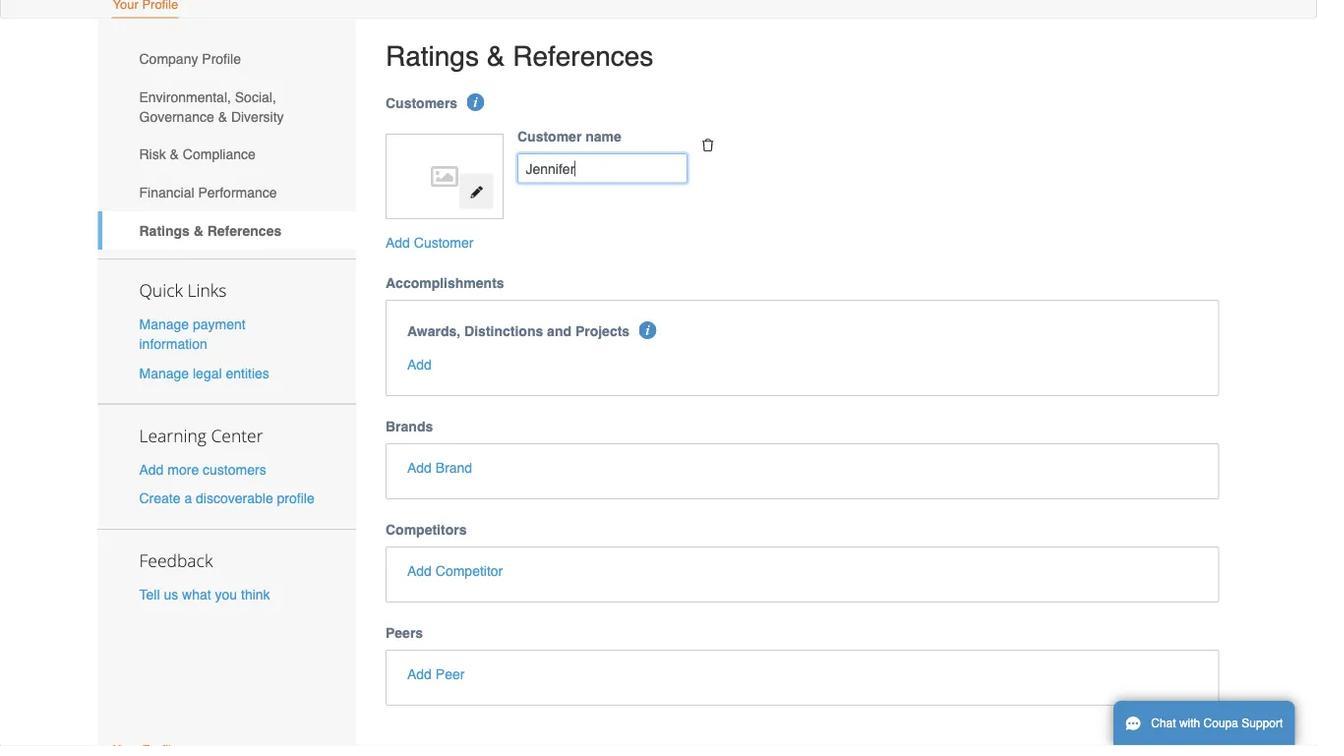 Task type: vqa. For each thing, say whether or not it's contained in the screenshot.
Add button at the left of page
yes



Task type: describe. For each thing, give the bounding box(es) containing it.
learning center
[[139, 424, 263, 447]]

add button
[[407, 355, 432, 375]]

& inside environmental, social, governance & diversity
[[218, 109, 227, 124]]

references inside ratings & references link
[[207, 223, 282, 239]]

add competitor
[[407, 564, 503, 580]]

add competitor button
[[407, 562, 503, 581]]

add brand button
[[407, 458, 472, 478]]

1 horizontal spatial ratings
[[386, 40, 479, 72]]

profile
[[202, 51, 241, 67]]

think
[[241, 587, 270, 603]]

manage legal entities
[[139, 365, 269, 381]]

financial
[[139, 185, 194, 201]]

create a discoverable profile link
[[139, 491, 315, 506]]

brands
[[386, 419, 433, 435]]

risk & compliance
[[139, 147, 256, 162]]

additional information image
[[639, 322, 657, 339]]

legal
[[193, 365, 222, 381]]

financial performance
[[139, 185, 277, 201]]

feedback
[[139, 549, 213, 572]]

0 horizontal spatial ratings & references
[[139, 223, 282, 239]]

us
[[164, 587, 178, 603]]

add for add brand
[[407, 460, 432, 476]]

learning
[[139, 424, 207, 447]]

change image image
[[470, 185, 483, 199]]

add peer
[[407, 667, 465, 683]]

add brand
[[407, 460, 472, 476]]

Customer name text field
[[518, 154, 688, 184]]

manage for manage legal entities
[[139, 365, 189, 381]]

governance
[[139, 109, 214, 124]]

diversity
[[231, 109, 284, 124]]

support
[[1242, 717, 1283, 731]]

center
[[211, 424, 263, 447]]

compliance
[[183, 147, 256, 162]]

social,
[[235, 89, 276, 105]]

customer name
[[518, 129, 622, 145]]

coupa
[[1204, 717, 1239, 731]]

add more customers
[[139, 462, 266, 478]]

company
[[139, 51, 198, 67]]

create
[[139, 491, 181, 506]]

add for add peer
[[407, 667, 432, 683]]

you
[[215, 587, 237, 603]]

brand
[[436, 460, 472, 476]]

competitors
[[386, 522, 467, 538]]

environmental,
[[139, 89, 231, 105]]

chat
[[1151, 717, 1176, 731]]

chat with coupa support
[[1151, 717, 1283, 731]]

financial performance link
[[98, 174, 356, 212]]

peers
[[386, 626, 423, 641]]

add more customers link
[[139, 462, 266, 478]]

manage payment information
[[139, 317, 246, 352]]

quick
[[139, 279, 183, 302]]

awards, distinctions and projects
[[407, 324, 630, 339]]

quick links
[[139, 279, 227, 302]]

name
[[586, 129, 622, 145]]



Task type: locate. For each thing, give the bounding box(es) containing it.
add for add
[[407, 357, 432, 373]]

1 manage from the top
[[139, 317, 189, 333]]

projects
[[575, 324, 630, 339]]

ratings
[[386, 40, 479, 72], [139, 223, 190, 239]]

customers
[[203, 462, 266, 478]]

environmental, social, governance & diversity
[[139, 89, 284, 124]]

manage legal entities link
[[139, 365, 269, 381]]

chat with coupa support button
[[1114, 702, 1295, 747]]

risk
[[139, 147, 166, 162]]

performance
[[198, 185, 277, 201]]

ratings & references down the financial performance
[[139, 223, 282, 239]]

0 vertical spatial manage
[[139, 317, 189, 333]]

logo image
[[396, 144, 494, 209]]

manage inside manage payment information
[[139, 317, 189, 333]]

manage payment information link
[[139, 317, 246, 352]]

1 vertical spatial customer
[[414, 235, 474, 251]]

ratings down financial on the top left
[[139, 223, 190, 239]]

add inside add brand button
[[407, 460, 432, 476]]

add up accomplishments at left top
[[386, 235, 410, 251]]

0 horizontal spatial customer
[[414, 235, 474, 251]]

1 vertical spatial ratings & references
[[139, 223, 282, 239]]

create a discoverable profile
[[139, 491, 315, 506]]

customers
[[386, 96, 458, 111]]

1 horizontal spatial references
[[513, 40, 654, 72]]

0 horizontal spatial ratings
[[139, 223, 190, 239]]

ratings & references
[[386, 40, 654, 72], [139, 223, 282, 239]]

peer
[[436, 667, 465, 683]]

1 horizontal spatial customer
[[518, 129, 582, 145]]

add left brand
[[407, 460, 432, 476]]

tell us what you think
[[139, 587, 270, 603]]

what
[[182, 587, 211, 603]]

company profile
[[139, 51, 241, 67]]

manage up information
[[139, 317, 189, 333]]

distinctions
[[465, 324, 543, 339]]

additional information image
[[467, 94, 485, 111]]

tell
[[139, 587, 160, 603]]

accomplishments
[[386, 275, 504, 291]]

add down the competitors
[[407, 564, 432, 580]]

1 vertical spatial references
[[207, 223, 282, 239]]

ratings & references up additional information image
[[386, 40, 654, 72]]

add inside add competitor button
[[407, 564, 432, 580]]

company profile link
[[98, 40, 356, 78]]

&
[[487, 40, 505, 72], [218, 109, 227, 124], [170, 147, 179, 162], [194, 223, 204, 239]]

add up create
[[139, 462, 164, 478]]

add inside add peer 'button'
[[407, 667, 432, 683]]

discoverable
[[196, 491, 273, 506]]

references up customer name
[[513, 40, 654, 72]]

more
[[168, 462, 199, 478]]

0 vertical spatial customer
[[518, 129, 582, 145]]

0 vertical spatial ratings
[[386, 40, 479, 72]]

add peer button
[[407, 665, 465, 685]]

customer left the "name"
[[518, 129, 582, 145]]

1 vertical spatial manage
[[139, 365, 189, 381]]

tell us what you think button
[[139, 585, 270, 605]]

add customer button
[[386, 233, 474, 253]]

environmental, social, governance & diversity link
[[98, 78, 356, 136]]

and
[[547, 324, 572, 339]]

add for add competitor
[[407, 564, 432, 580]]

add for add more customers
[[139, 462, 164, 478]]

payment
[[193, 317, 246, 333]]

references
[[513, 40, 654, 72], [207, 223, 282, 239]]

ratings & references link
[[98, 212, 356, 250]]

manage
[[139, 317, 189, 333], [139, 365, 189, 381]]

1 horizontal spatial ratings & references
[[386, 40, 654, 72]]

1 vertical spatial ratings
[[139, 223, 190, 239]]

a
[[184, 491, 192, 506]]

customer up accomplishments at left top
[[414, 235, 474, 251]]

add
[[386, 235, 410, 251], [407, 357, 432, 373], [407, 460, 432, 476], [139, 462, 164, 478], [407, 564, 432, 580], [407, 667, 432, 683]]

0 vertical spatial ratings & references
[[386, 40, 654, 72]]

profile
[[277, 491, 315, 506]]

information
[[139, 337, 207, 352]]

entities
[[226, 365, 269, 381]]

awards,
[[407, 324, 461, 339]]

manage for manage payment information
[[139, 317, 189, 333]]

2 manage from the top
[[139, 365, 189, 381]]

add inside add customer button
[[386, 235, 410, 251]]

customer inside button
[[414, 235, 474, 251]]

add down awards,
[[407, 357, 432, 373]]

0 vertical spatial references
[[513, 40, 654, 72]]

add for add customer
[[386, 235, 410, 251]]

manage down information
[[139, 365, 189, 381]]

competitor
[[436, 564, 503, 580]]

customer
[[518, 129, 582, 145], [414, 235, 474, 251]]

with
[[1180, 717, 1201, 731]]

ratings up customers
[[386, 40, 479, 72]]

references down performance
[[207, 223, 282, 239]]

links
[[187, 279, 227, 302]]

add left peer
[[407, 667, 432, 683]]

0 horizontal spatial references
[[207, 223, 282, 239]]

risk & compliance link
[[98, 136, 356, 174]]

add customer
[[386, 235, 474, 251]]



